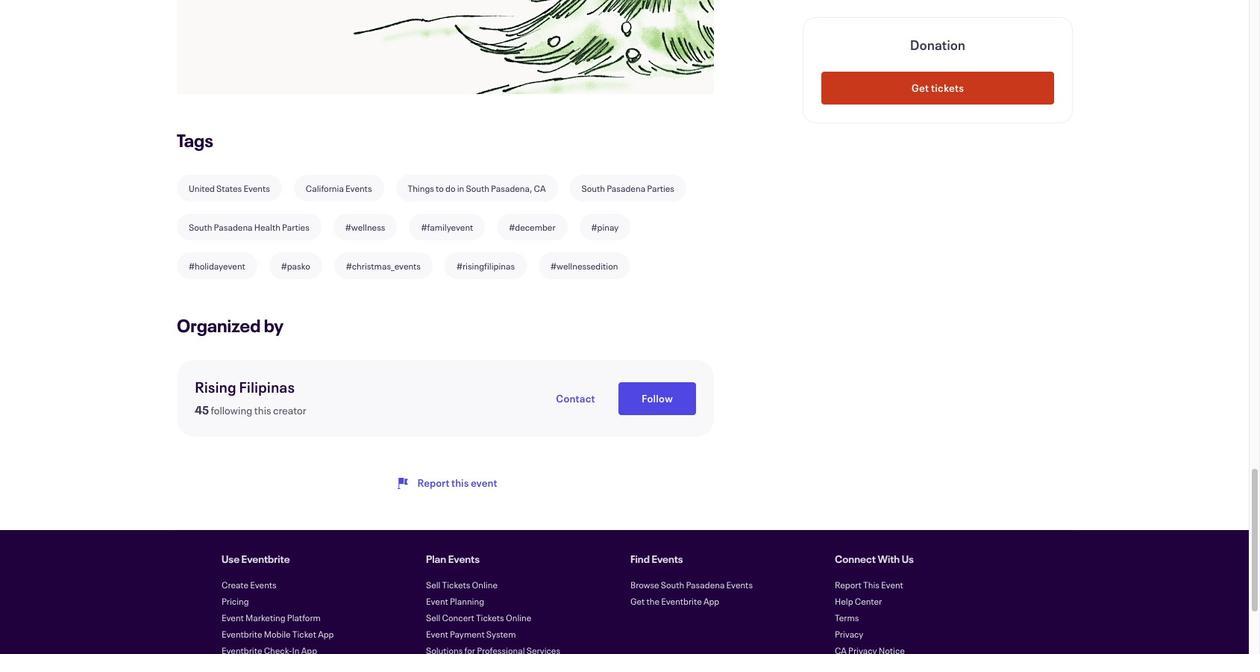 Task type: locate. For each thing, give the bounding box(es) containing it.
south down united
[[189, 221, 212, 233]]

1 vertical spatial online
[[506, 611, 532, 623]]

online up planning
[[472, 579, 498, 591]]

event down pricing link
[[222, 611, 244, 623]]

0 horizontal spatial get
[[631, 595, 645, 607]]

0 horizontal spatial tickets
[[442, 579, 471, 591]]

1 horizontal spatial events
[[652, 552, 684, 566]]

sell left concert
[[426, 611, 441, 623]]

events inside browse south pasadena events get the eventbrite app
[[727, 579, 753, 591]]

#holidayevent link
[[177, 252, 257, 279]]

0 vertical spatial report
[[418, 476, 450, 490]]

0 vertical spatial tickets
[[442, 579, 471, 591]]

parties
[[648, 182, 675, 194], [282, 221, 310, 233]]

get
[[912, 81, 930, 95], [631, 595, 645, 607]]

0 vertical spatial app
[[704, 595, 720, 607]]

report inside button
[[418, 476, 450, 490]]

center
[[855, 595, 883, 607]]

0 horizontal spatial app
[[318, 628, 334, 640]]

events right find
[[652, 552, 684, 566]]

1 vertical spatial app
[[318, 628, 334, 640]]

help
[[835, 595, 854, 607]]

pasadena up get the eventbrite app link
[[686, 579, 725, 591]]

pasadena left health
[[214, 221, 253, 233]]

report this event link
[[835, 579, 904, 591]]

this left event
[[452, 476, 469, 490]]

south pasadena health parties link
[[177, 214, 322, 240]]

report for report this event
[[418, 476, 450, 490]]

planning
[[450, 595, 485, 607]]

2 horizontal spatial pasadena
[[686, 579, 725, 591]]

health
[[254, 221, 281, 233]]

events inside california events link
[[346, 182, 372, 194]]

0 vertical spatial sell
[[426, 579, 441, 591]]

1 vertical spatial eventbrite
[[662, 595, 702, 607]]

article containing tags
[[0, 0, 1250, 530]]

#wellness
[[346, 221, 386, 233]]

get left the
[[631, 595, 645, 607]]

things to do in south pasadena, ca link
[[396, 175, 558, 202]]

app down the browse south pasadena events link
[[704, 595, 720, 607]]

in
[[457, 182, 465, 194]]

pasadena inside south pasadena parties link
[[607, 182, 646, 194]]

pasadena
[[607, 182, 646, 194], [214, 221, 253, 233], [686, 579, 725, 591]]

tickets
[[932, 81, 965, 95]]

1 vertical spatial tickets
[[476, 611, 505, 623]]

pasadena up #pinay
[[607, 182, 646, 194]]

1 vertical spatial pasadena
[[214, 221, 253, 233]]

1 vertical spatial sell
[[426, 611, 441, 623]]

use eventbrite
[[222, 552, 290, 566]]

0 vertical spatial pasadena
[[607, 182, 646, 194]]

create
[[222, 579, 249, 591]]

2 vertical spatial pasadena
[[686, 579, 725, 591]]

1 vertical spatial get
[[631, 595, 645, 607]]

0 vertical spatial online
[[472, 579, 498, 591]]

event up concert
[[426, 595, 449, 607]]

0 horizontal spatial pasadena
[[214, 221, 253, 233]]

get inside browse south pasadena events get the eventbrite app
[[631, 595, 645, 607]]

california
[[306, 182, 344, 194]]

event planning link
[[426, 595, 485, 607]]

find events
[[631, 552, 684, 566]]

report left event
[[418, 476, 450, 490]]

0 horizontal spatial this
[[254, 403, 271, 417]]

#pasko
[[281, 260, 310, 272]]

report up "help"
[[835, 579, 862, 591]]

2 vertical spatial eventbrite
[[222, 628, 262, 640]]

this
[[254, 403, 271, 417], [452, 476, 469, 490]]

events
[[244, 182, 270, 194], [346, 182, 372, 194], [250, 579, 277, 591], [727, 579, 753, 591]]

us
[[902, 552, 914, 566]]

use
[[222, 552, 240, 566]]

0 horizontal spatial events
[[448, 552, 480, 566]]

#pasko link
[[269, 252, 322, 279]]

#familyevent
[[421, 221, 474, 233]]

1 events from the left
[[448, 552, 480, 566]]

filipinas
[[239, 377, 295, 396]]

#december
[[509, 221, 556, 233]]

rising
[[195, 377, 236, 396]]

pricing
[[222, 595, 249, 607]]

get tickets
[[912, 81, 965, 95]]

donation
[[911, 36, 966, 54]]

eventbrite inside browse south pasadena events get the eventbrite app
[[662, 595, 702, 607]]

south
[[466, 182, 490, 194], [582, 182, 605, 194], [189, 221, 212, 233], [661, 579, 685, 591]]

app right the ticket
[[318, 628, 334, 640]]

organized by
[[177, 314, 284, 337]]

#christmas_events link
[[334, 252, 433, 279]]

pasadena for health
[[214, 221, 253, 233]]

1 horizontal spatial this
[[452, 476, 469, 490]]

browse south pasadena events get the eventbrite app
[[631, 579, 753, 607]]

find events element
[[631, 576, 823, 609]]

create events pricing event marketing platform eventbrite mobile ticket app
[[222, 579, 334, 640]]

get inside button
[[912, 81, 930, 95]]

pasadena inside south pasadena health parties link
[[214, 221, 253, 233]]

this down filipinas
[[254, 403, 271, 417]]

south inside browse south pasadena events get the eventbrite app
[[661, 579, 685, 591]]

#wellnessedition
[[551, 260, 618, 272]]

tickets up system
[[476, 611, 505, 623]]

eventbrite down the browse south pasadena events link
[[662, 595, 702, 607]]

events
[[448, 552, 480, 566], [652, 552, 684, 566]]

0 horizontal spatial report
[[418, 476, 450, 490]]

#wellnessedition link
[[539, 252, 630, 279]]

tickets
[[442, 579, 471, 591], [476, 611, 505, 623]]

tags
[[177, 128, 213, 152]]

0 vertical spatial this
[[254, 403, 271, 417]]

system
[[487, 628, 516, 640]]

rising filipinas 45 following this creator
[[195, 377, 307, 417]]

south pasadena parties link
[[570, 175, 687, 202]]

1 horizontal spatial app
[[704, 595, 720, 607]]

1 horizontal spatial pasadena
[[607, 182, 646, 194]]

#risingfilipinas
[[457, 260, 515, 272]]

article
[[0, 0, 1250, 530]]

concert
[[442, 611, 475, 623]]

south up #pinay link
[[582, 182, 605, 194]]

1 horizontal spatial parties
[[648, 182, 675, 194]]

event inside "report this event help center terms privacy"
[[882, 579, 904, 591]]

report this event
[[418, 476, 498, 490]]

1 horizontal spatial report
[[835, 579, 862, 591]]

event right this
[[882, 579, 904, 591]]

report
[[418, 476, 450, 490], [835, 579, 862, 591]]

events up sell tickets online link
[[448, 552, 480, 566]]

1 vertical spatial parties
[[282, 221, 310, 233]]

things to do in south pasadena, ca
[[408, 182, 546, 194]]

eventbrite inside create events pricing event marketing platform eventbrite mobile ticket app
[[222, 628, 262, 640]]

south up get the eventbrite app link
[[661, 579, 685, 591]]

0 horizontal spatial online
[[472, 579, 498, 591]]

report this event help center terms privacy
[[835, 579, 904, 640]]

united
[[189, 182, 215, 194]]

report inside "report this event help center terms privacy"
[[835, 579, 862, 591]]

2 events from the left
[[652, 552, 684, 566]]

get left tickets
[[912, 81, 930, 95]]

#risingfilipinas link
[[445, 252, 527, 279]]

1 vertical spatial this
[[452, 476, 469, 490]]

sell down plan
[[426, 579, 441, 591]]

event
[[471, 476, 498, 490]]

contact
[[556, 391, 596, 405]]

eventbrite
[[242, 552, 290, 566], [662, 595, 702, 607], [222, 628, 262, 640]]

eventbrite up create events link
[[242, 552, 290, 566]]

report this event button
[[370, 467, 521, 499]]

1 horizontal spatial tickets
[[476, 611, 505, 623]]

1 vertical spatial report
[[835, 579, 862, 591]]

eventbrite down marketing
[[222, 628, 262, 640]]

1 horizontal spatial get
[[912, 81, 930, 95]]

pasadena inside browse south pasadena events get the eventbrite app
[[686, 579, 725, 591]]

app inside browse south pasadena events get the eventbrite app
[[704, 595, 720, 607]]

online
[[472, 579, 498, 591], [506, 611, 532, 623]]

0 vertical spatial parties
[[648, 182, 675, 194]]

online up system
[[506, 611, 532, 623]]

app
[[704, 595, 720, 607], [318, 628, 334, 640]]

0 vertical spatial eventbrite
[[242, 552, 290, 566]]

0 vertical spatial get
[[912, 81, 930, 95]]

tickets up the event planning link
[[442, 579, 471, 591]]

1 sell from the top
[[426, 579, 441, 591]]



Task type: describe. For each thing, give the bounding box(es) containing it.
privacy
[[835, 628, 864, 640]]

this inside button
[[452, 476, 469, 490]]

organizer profile element
[[177, 314, 714, 437]]

ticket
[[293, 628, 317, 640]]

plan
[[426, 552, 447, 566]]

plan events element
[[426, 576, 619, 654]]

pasadena,
[[491, 182, 533, 194]]

south right in
[[466, 182, 490, 194]]

event marketing platform link
[[222, 611, 321, 623]]

0 horizontal spatial parties
[[282, 221, 310, 233]]

browse
[[631, 579, 660, 591]]

south pasadena parties
[[582, 182, 675, 194]]

creator
[[273, 403, 307, 417]]

mobile
[[264, 628, 291, 640]]

things
[[408, 182, 434, 194]]

payment
[[450, 628, 485, 640]]

45
[[195, 402, 209, 417]]

platform
[[287, 611, 321, 623]]

by
[[264, 314, 284, 337]]

eventbrite mobile ticket app link
[[222, 628, 334, 640]]

event down concert
[[426, 628, 449, 640]]

united states events
[[189, 182, 270, 194]]

this
[[864, 579, 880, 591]]

to
[[436, 182, 444, 194]]

follow
[[642, 391, 673, 405]]

do
[[446, 182, 456, 194]]

events inside create events pricing event marketing platform eventbrite mobile ticket app
[[250, 579, 277, 591]]

eventbrite for browse south pasadena events get the eventbrite app
[[662, 595, 702, 607]]

find
[[631, 552, 650, 566]]

#familyevent link
[[409, 214, 485, 240]]

#holidayevent
[[189, 260, 245, 272]]

pasadena for parties
[[607, 182, 646, 194]]

united states events link
[[177, 175, 282, 202]]

ca
[[534, 182, 546, 194]]

browse south pasadena events link
[[631, 579, 753, 591]]

2 sell from the top
[[426, 611, 441, 623]]

site navigation element
[[222, 548, 1028, 654]]

get the eventbrite app link
[[631, 595, 720, 607]]

#december link
[[497, 214, 568, 240]]

plan events
[[426, 552, 480, 566]]

south pasadena health parties
[[189, 221, 310, 233]]

this inside 'rising filipinas 45 following this creator'
[[254, 403, 271, 417]]

with
[[878, 552, 900, 566]]

#wellness link
[[334, 214, 398, 240]]

get tickets button
[[822, 72, 1055, 105]]

terms
[[835, 611, 860, 623]]

pricing link
[[222, 595, 249, 607]]

privacy link
[[835, 628, 864, 640]]

events inside united states events link
[[244, 182, 270, 194]]

the
[[647, 595, 660, 607]]

1 horizontal spatial online
[[506, 611, 532, 623]]

app inside create events pricing event marketing platform eventbrite mobile ticket app
[[318, 628, 334, 640]]

organized
[[177, 314, 261, 337]]

events for plan events
[[448, 552, 480, 566]]

connect with us element
[[835, 576, 1028, 654]]

connect with us
[[835, 552, 914, 566]]

follow button
[[619, 382, 697, 415]]

event payment system link
[[426, 628, 516, 640]]

#christmas_events
[[346, 260, 421, 272]]

#pinay
[[592, 221, 619, 233]]

marketing
[[246, 611, 286, 623]]

following
[[211, 403, 253, 417]]

use eventbrite element
[[222, 576, 414, 654]]

#pinay link
[[580, 214, 631, 240]]

rising filipinas link
[[195, 377, 295, 396]]

sell tickets online link
[[426, 579, 498, 591]]

states
[[217, 182, 242, 194]]

event inside create events pricing event marketing platform eventbrite mobile ticket app
[[222, 611, 244, 623]]

sell tickets online event planning sell concert tickets online event payment system
[[426, 579, 532, 640]]

report for report this event help center terms privacy
[[835, 579, 862, 591]]

connect
[[835, 552, 876, 566]]

contact button
[[533, 382, 619, 415]]

eventbrite for create events pricing event marketing platform eventbrite mobile ticket app
[[222, 628, 262, 640]]

california events
[[306, 182, 372, 194]]

sell concert tickets online link
[[426, 611, 532, 623]]

events for find events
[[652, 552, 684, 566]]

create events link
[[222, 579, 277, 591]]

help center link
[[835, 595, 883, 607]]

california events link
[[294, 175, 384, 202]]

terms link
[[835, 611, 860, 623]]



Task type: vqa. For each thing, say whether or not it's contained in the screenshot.


